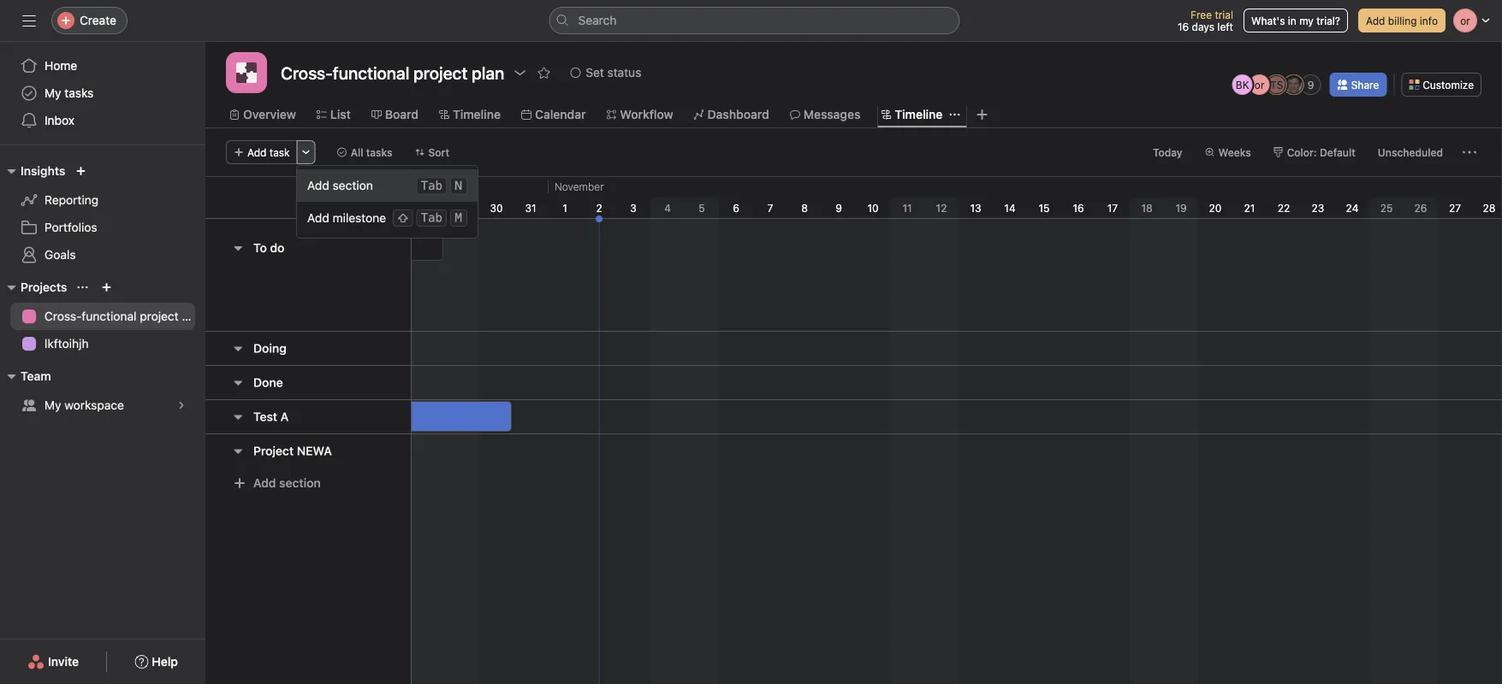 Task type: describe. For each thing, give the bounding box(es) containing it.
info
[[1420, 15, 1438, 27]]

my tasks link
[[10, 80, 195, 107]]

do
[[270, 241, 285, 255]]

free
[[1191, 9, 1212, 21]]

free trial 16 days left
[[1178, 9, 1234, 33]]

dashboard
[[708, 107, 770, 122]]

newa
[[297, 444, 332, 459]]

collapse task list for the section done image
[[231, 376, 245, 390]]

tasks for my tasks
[[64, 86, 94, 100]]

plan
[[182, 310, 205, 324]]

project newa button
[[253, 436, 332, 467]]

messages link
[[790, 105, 861, 124]]

13
[[970, 202, 982, 214]]

collapse task list for the section test a image
[[231, 411, 245, 424]]

list link
[[317, 105, 351, 124]]

lkftoihjh
[[45, 337, 89, 351]]

tab actions image
[[950, 110, 960, 120]]

invite
[[48, 655, 79, 670]]

2 27 from the left
[[1450, 202, 1462, 214]]

milestone
[[333, 211, 386, 225]]

unscheduled button
[[1371, 140, 1451, 164]]

what's in my trial?
[[1252, 15, 1341, 27]]

home link
[[10, 52, 195, 80]]

reporting
[[45, 193, 99, 207]]

see details, my workspace image
[[176, 401, 187, 411]]

teams element
[[0, 361, 205, 423]]

weeks button
[[1197, 140, 1259, 164]]

done button
[[253, 368, 283, 399]]

cross-functional project plan
[[45, 310, 205, 324]]

add to starred image
[[537, 66, 551, 80]]

doing
[[253, 342, 287, 356]]

global element
[[0, 42, 205, 145]]

11
[[903, 202, 912, 214]]

my workspace
[[45, 399, 124, 413]]

0 horizontal spatial 9
[[836, 202, 842, 214]]

test a
[[253, 410, 289, 424]]

done
[[253, 376, 283, 390]]

cross- for cross-functional project plan
[[281, 63, 333, 83]]

to do
[[253, 241, 285, 255]]

workflow link
[[607, 105, 673, 124]]

search button
[[549, 7, 960, 34]]

functional for project
[[82, 310, 137, 324]]

test a button
[[253, 402, 289, 433]]

7
[[768, 202, 774, 214]]

2 timeline link from the left
[[881, 105, 943, 124]]

show options image
[[513, 66, 527, 80]]

what's
[[1252, 15, 1286, 27]]

project
[[253, 444, 294, 459]]

left
[[1218, 21, 1234, 33]]

add left milestone
[[307, 211, 329, 225]]

weeks
[[1219, 146, 1252, 158]]

in
[[1288, 15, 1297, 27]]

cross-functional project plan
[[281, 63, 505, 83]]

add inside add billing info button
[[1366, 15, 1386, 27]]

hide sidebar image
[[22, 14, 36, 27]]

8
[[802, 202, 808, 214]]

1 24 from the left
[[285, 202, 297, 214]]

my for my workspace
[[45, 399, 61, 413]]

today
[[1153, 146, 1183, 158]]

sort button
[[407, 140, 457, 164]]

0 horizontal spatial more actions image
[[301, 147, 311, 158]]

doing button
[[253, 333, 287, 364]]

a
[[281, 410, 289, 424]]

color: default
[[1287, 146, 1356, 158]]

color: default button
[[1266, 140, 1364, 164]]

add task button
[[226, 140, 298, 164]]

add tab image
[[976, 108, 989, 122]]

puzzle image
[[236, 63, 257, 83]]

sort
[[429, 146, 450, 158]]

test
[[253, 410, 277, 424]]

add inside add section "button"
[[253, 476, 276, 491]]

insights element
[[0, 156, 205, 272]]

1 timeline link from the left
[[439, 105, 501, 124]]

insights
[[21, 164, 65, 178]]

1 27 from the left
[[388, 202, 400, 214]]

dashboard link
[[694, 105, 770, 124]]

all
[[351, 146, 363, 158]]

set status button
[[563, 61, 649, 85]]

22
[[1278, 202, 1291, 214]]

reporting link
[[10, 187, 195, 214]]

color:
[[1287, 146, 1317, 158]]

add billing info button
[[1359, 9, 1446, 33]]

to
[[253, 241, 267, 255]]

my workspace link
[[10, 392, 195, 420]]

home
[[45, 59, 77, 73]]

collapse task list for the section project newa image
[[231, 445, 245, 459]]

1 26 from the left
[[353, 202, 366, 214]]

calendar link
[[521, 105, 586, 124]]

default
[[1320, 146, 1356, 158]]

cross- for cross-functional project plan
[[45, 310, 82, 324]]

add section button
[[226, 468, 328, 499]]

2 28 from the left
[[1483, 202, 1496, 214]]

unscheduled
[[1378, 146, 1444, 158]]

30
[[490, 202, 503, 214]]

today button
[[1146, 140, 1191, 164]]

ja
[[1289, 79, 1300, 91]]

goals link
[[10, 241, 195, 269]]

project plan
[[414, 63, 505, 83]]

23
[[1312, 202, 1325, 214]]

16 inside free trial 16 days left
[[1178, 21, 1189, 33]]

workflow
[[620, 107, 673, 122]]

3
[[630, 202, 637, 214]]



Task type: locate. For each thing, give the bounding box(es) containing it.
0 vertical spatial section
[[333, 179, 373, 193]]

1 horizontal spatial 25
[[1381, 202, 1393, 214]]

cross- inside projects element
[[45, 310, 82, 324]]

timeline for second timeline link
[[895, 107, 943, 122]]

18
[[1142, 202, 1153, 214]]

1 horizontal spatial timeline link
[[881, 105, 943, 124]]

0 horizontal spatial 24
[[285, 202, 297, 214]]

workspace
[[64, 399, 124, 413]]

tab left "m"
[[421, 211, 443, 225]]

days
[[1192, 21, 1215, 33]]

1
[[563, 202, 567, 214]]

search
[[578, 13, 617, 27]]

share
[[1352, 79, 1380, 91]]

2 my from the top
[[45, 399, 61, 413]]

section inside "button"
[[279, 476, 321, 491]]

0 vertical spatial functional
[[333, 63, 410, 83]]

1 vertical spatial 16
[[1073, 202, 1084, 214]]

inbox
[[45, 113, 75, 128]]

add left billing
[[1366, 15, 1386, 27]]

21
[[1245, 202, 1256, 214]]

menu item
[[297, 170, 478, 202]]

1 timeline from the left
[[453, 107, 501, 122]]

26 left ⇧
[[353, 202, 366, 214]]

9 left the 10
[[836, 202, 842, 214]]

cross-
[[281, 63, 333, 83], [45, 310, 82, 324]]

help
[[152, 655, 178, 670]]

timeline
[[453, 107, 501, 122], [895, 107, 943, 122]]

collapse task list for the section to do image
[[231, 241, 245, 255]]

1 my from the top
[[45, 86, 61, 100]]

0 horizontal spatial tasks
[[64, 86, 94, 100]]

my up 'inbox'
[[45, 86, 61, 100]]

1 vertical spatial 9
[[836, 202, 842, 214]]

0 horizontal spatial 25
[[319, 202, 332, 214]]

my for my tasks
[[45, 86, 61, 100]]

26 down unscheduled on the top right of page
[[1415, 202, 1428, 214]]

set
[[586, 66, 604, 80]]

to do button
[[253, 233, 285, 264]]

team
[[21, 369, 51, 384]]

9
[[1308, 79, 1315, 91], [836, 202, 842, 214]]

28
[[422, 202, 434, 214], [1483, 202, 1496, 214]]

timeline link down the project plan
[[439, 105, 501, 124]]

17
[[1108, 202, 1118, 214]]

functional for project plan
[[333, 63, 410, 83]]

9 right ja
[[1308, 79, 1315, 91]]

6
[[733, 202, 740, 214]]

0 vertical spatial 16
[[1178, 21, 1189, 33]]

portfolios
[[45, 220, 97, 235]]

my tasks
[[45, 86, 94, 100]]

1 tab from the top
[[421, 179, 443, 193]]

0 horizontal spatial timeline link
[[439, 105, 501, 124]]

add section inside add section "button"
[[253, 476, 321, 491]]

5
[[699, 202, 705, 214]]

24 left "add milestone"
[[285, 202, 297, 214]]

0 vertical spatial 9
[[1308, 79, 1315, 91]]

1 horizontal spatial 24
[[1347, 202, 1359, 214]]

functional inside cross-functional project plan link
[[82, 310, 137, 324]]

tasks inside 'dropdown button'
[[366, 146, 393, 158]]

tasks inside global "element"
[[64, 86, 94, 100]]

more actions image right task
[[301, 147, 311, 158]]

1 vertical spatial tasks
[[366, 146, 393, 158]]

tab inside menu item
[[421, 179, 443, 193]]

1 horizontal spatial more actions image
[[1463, 146, 1477, 159]]

1 vertical spatial my
[[45, 399, 61, 413]]

all tasks button
[[329, 140, 400, 164]]

lkftoihjh link
[[10, 331, 195, 358]]

ts
[[1271, 79, 1284, 91]]

16
[[1178, 21, 1189, 33], [1073, 202, 1084, 214]]

search list box
[[549, 7, 960, 34]]

1 vertical spatial section
[[279, 476, 321, 491]]

27 down unscheduled dropdown button
[[1450, 202, 1462, 214]]

add section up "add milestone"
[[307, 179, 373, 193]]

0 vertical spatial tasks
[[64, 86, 94, 100]]

1 horizontal spatial timeline
[[895, 107, 943, 122]]

projects
[[21, 280, 67, 295]]

customize button
[[1402, 73, 1482, 97]]

projects button
[[0, 277, 67, 298]]

tab left the n
[[421, 179, 443, 193]]

customize
[[1423, 79, 1474, 91]]

new project or portfolio image
[[101, 283, 112, 293]]

functional up lkftoihjh link
[[82, 310, 137, 324]]

show options, current sort, top image
[[77, 283, 88, 293]]

31
[[525, 202, 536, 214]]

new image
[[76, 166, 86, 176]]

0 vertical spatial tab
[[421, 179, 443, 193]]

add down "project"
[[253, 476, 276, 491]]

1 vertical spatial cross-
[[45, 310, 82, 324]]

1 25 from the left
[[319, 202, 332, 214]]

create button
[[51, 7, 128, 34]]

1 vertical spatial tab
[[421, 211, 443, 225]]

collapse task list for the section doing image
[[231, 342, 245, 356]]

share button
[[1330, 73, 1387, 97]]

0 horizontal spatial functional
[[82, 310, 137, 324]]

board link
[[371, 105, 419, 124]]

16 right the 15
[[1073, 202, 1084, 214]]

tasks
[[64, 86, 94, 100], [366, 146, 393, 158]]

24
[[285, 202, 297, 214], [1347, 202, 1359, 214]]

1 horizontal spatial 9
[[1308, 79, 1315, 91]]

27 right milestone
[[388, 202, 400, 214]]

2 timeline from the left
[[895, 107, 943, 122]]

0 horizontal spatial timeline
[[453, 107, 501, 122]]

2 tab from the top
[[421, 211, 443, 225]]

invite button
[[16, 647, 90, 678]]

status
[[608, 66, 642, 80]]

section down project newa button
[[279, 476, 321, 491]]

trial?
[[1317, 15, 1341, 27]]

team button
[[0, 366, 51, 387]]

add left task
[[247, 146, 267, 158]]

12
[[936, 202, 947, 214]]

help button
[[124, 647, 189, 678]]

25
[[319, 202, 332, 214], [1381, 202, 1393, 214]]

1 horizontal spatial tasks
[[366, 146, 393, 158]]

1 horizontal spatial 26
[[1415, 202, 1428, 214]]

task
[[270, 146, 290, 158]]

0 horizontal spatial section
[[279, 476, 321, 491]]

add section down project newa button
[[253, 476, 321, 491]]

0 vertical spatial my
[[45, 86, 61, 100]]

menu item containing add section
[[297, 170, 478, 202]]

25 down unscheduled dropdown button
[[1381, 202, 1393, 214]]

my down team
[[45, 399, 61, 413]]

or
[[1255, 79, 1265, 91]]

more actions image
[[1463, 146, 1477, 159], [301, 147, 311, 158]]

1 horizontal spatial 27
[[1450, 202, 1462, 214]]

portfolios link
[[10, 214, 195, 241]]

4
[[665, 202, 671, 214]]

1 vertical spatial functional
[[82, 310, 137, 324]]

functional
[[333, 63, 410, 83], [82, 310, 137, 324]]

overview link
[[229, 105, 296, 124]]

cross- up list link on the top
[[281, 63, 333, 83]]

0 horizontal spatial cross-
[[45, 310, 82, 324]]

cross-functional project plan link
[[10, 303, 205, 331]]

more actions image right unscheduled on the top right of page
[[1463, 146, 1477, 159]]

add task
[[247, 146, 290, 158]]

1 28 from the left
[[422, 202, 434, 214]]

0 vertical spatial add section
[[307, 179, 373, 193]]

1 vertical spatial add section
[[253, 476, 321, 491]]

tasks down 'home'
[[64, 86, 94, 100]]

tasks for all tasks
[[366, 146, 393, 158]]

create
[[80, 13, 116, 27]]

trial
[[1215, 9, 1234, 21]]

19
[[1176, 202, 1187, 214]]

cross- up "lkftoihjh" at the left of the page
[[45, 310, 82, 324]]

list
[[330, 107, 351, 122]]

1 horizontal spatial 16
[[1178, 21, 1189, 33]]

24 right 23
[[1347, 202, 1359, 214]]

1 horizontal spatial functional
[[333, 63, 410, 83]]

section up "add milestone"
[[333, 179, 373, 193]]

functional up board link
[[333, 63, 410, 83]]

20
[[1209, 202, 1222, 214]]

2 25 from the left
[[1381, 202, 1393, 214]]

add
[[1366, 15, 1386, 27], [247, 146, 267, 158], [307, 179, 329, 193], [307, 211, 329, 225], [253, 476, 276, 491]]

timeline link left tab actions icon
[[881, 105, 943, 124]]

m
[[455, 211, 463, 225]]

1 horizontal spatial 28
[[1483, 202, 1496, 214]]

timeline for 2nd timeline link from right
[[453, 107, 501, 122]]

timeline down the project plan
[[453, 107, 501, 122]]

timeline link
[[439, 105, 501, 124], [881, 105, 943, 124]]

board
[[385, 107, 419, 122]]

0 horizontal spatial 16
[[1073, 202, 1084, 214]]

2
[[596, 202, 602, 214]]

add up "add milestone"
[[307, 179, 329, 193]]

timeline left tab actions icon
[[895, 107, 943, 122]]

my
[[1300, 15, 1314, 27]]

add milestone
[[307, 211, 386, 225]]

november
[[555, 181, 604, 193]]

25 left milestone
[[319, 202, 332, 214]]

0 horizontal spatial 27
[[388, 202, 400, 214]]

1 horizontal spatial section
[[333, 179, 373, 193]]

0 horizontal spatial 26
[[353, 202, 366, 214]]

0 vertical spatial cross-
[[281, 63, 333, 83]]

messages
[[804, 107, 861, 122]]

14
[[1005, 202, 1016, 214]]

0 horizontal spatial 28
[[422, 202, 434, 214]]

add inside add task button
[[247, 146, 267, 158]]

2 26 from the left
[[1415, 202, 1428, 214]]

section inside menu item
[[333, 179, 373, 193]]

add billing info
[[1366, 15, 1438, 27]]

⇧
[[397, 211, 409, 225]]

1 horizontal spatial cross-
[[281, 63, 333, 83]]

my inside "my workspace" link
[[45, 399, 61, 413]]

my inside my tasks link
[[45, 86, 61, 100]]

add section inside menu item
[[307, 179, 373, 193]]

overview
[[243, 107, 296, 122]]

2 24 from the left
[[1347, 202, 1359, 214]]

tasks right all
[[366, 146, 393, 158]]

projects element
[[0, 272, 205, 361]]

16 left days
[[1178, 21, 1189, 33]]



Task type: vqa. For each thing, say whether or not it's contained in the screenshot.
Incomplete
no



